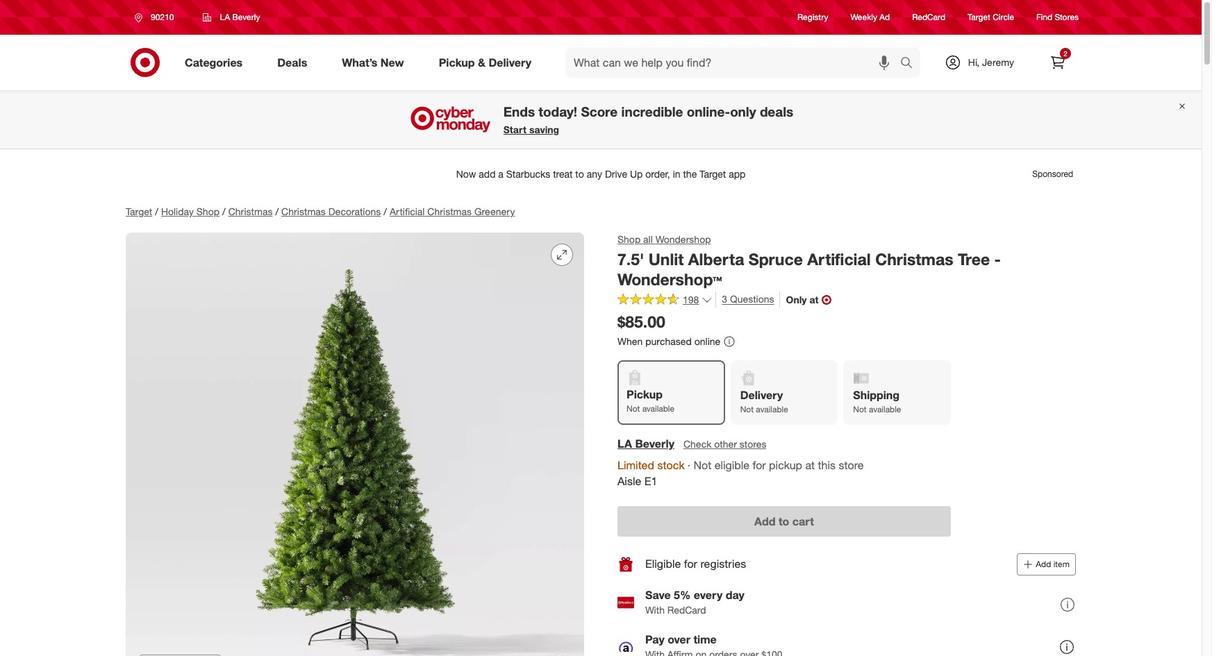 Task type: locate. For each thing, give the bounding box(es) containing it.
delivery not available
[[740, 388, 788, 415]]

add left item
[[1036, 559, 1051, 569]]

redcard right "ad"
[[912, 12, 945, 23]]

artificial christmas greenery link
[[390, 206, 515, 217]]

1 horizontal spatial pickup
[[627, 388, 663, 401]]

0 horizontal spatial redcard
[[667, 605, 706, 616]]

shipping
[[853, 388, 900, 402]]

not up la beverly button
[[627, 404, 640, 414]]

redcard
[[912, 12, 945, 23], [667, 605, 706, 616]]

eligible for registries
[[645, 557, 746, 571]]

beverly
[[232, 12, 260, 22], [635, 437, 674, 451]]

shop left all
[[617, 233, 641, 245]]

la
[[220, 12, 230, 22], [617, 437, 632, 451]]

aisle
[[617, 474, 641, 488]]

pickup not available
[[627, 388, 675, 414]]

store
[[839, 459, 864, 472]]

cyber monday target deals image
[[408, 103, 492, 136]]

with
[[645, 605, 665, 616]]

1 vertical spatial add
[[1036, 559, 1051, 569]]

available up la beverly button
[[642, 404, 675, 414]]

0 horizontal spatial shop
[[196, 206, 219, 217]]

at
[[809, 294, 819, 306], [805, 459, 815, 472]]

1 vertical spatial la
[[617, 437, 632, 451]]

add inside button
[[754, 515, 775, 528]]

0 vertical spatial beverly
[[232, 12, 260, 22]]

3
[[722, 293, 727, 305]]

when purchased online
[[617, 336, 720, 347]]

not inside pickup not available
[[627, 404, 640, 414]]

available inside shipping not available
[[869, 404, 901, 415]]

limited stock · not eligible for pickup at this store aisle e 1
[[617, 459, 864, 488]]

other
[[714, 438, 737, 450]]

0 horizontal spatial la beverly
[[220, 12, 260, 22]]

christmas left greenery
[[427, 206, 472, 217]]

not
[[627, 404, 640, 414], [740, 404, 754, 415], [853, 404, 867, 415], [694, 459, 711, 472]]

2 horizontal spatial available
[[869, 404, 901, 415]]

available inside "delivery not available"
[[756, 404, 788, 415]]

not right "·"
[[694, 459, 711, 472]]

for right eligible at bottom
[[684, 557, 697, 571]]

beverly up categories link
[[232, 12, 260, 22]]

target left holiday
[[126, 206, 152, 217]]

not inside shipping not available
[[853, 404, 867, 415]]

online-
[[687, 104, 730, 120]]

not inside "delivery not available"
[[740, 404, 754, 415]]

1 horizontal spatial add
[[1036, 559, 1051, 569]]

1 horizontal spatial artificial
[[807, 249, 871, 269]]

0 horizontal spatial artificial
[[390, 206, 425, 217]]

deals
[[760, 104, 793, 120]]

registry
[[797, 12, 828, 23]]

0 horizontal spatial la
[[220, 12, 230, 22]]

delivery up stores
[[740, 388, 783, 402]]

pickup for &
[[439, 55, 475, 69]]

wondershop
[[655, 233, 711, 245]]

/ left christmas link
[[222, 206, 226, 217]]

pickup & delivery link
[[427, 47, 549, 78]]

0 vertical spatial delivery
[[489, 55, 531, 69]]

registry link
[[797, 11, 828, 23]]

1 horizontal spatial for
[[753, 459, 766, 472]]

available inside pickup not available
[[642, 404, 675, 414]]

1 vertical spatial target
[[126, 206, 152, 217]]

weekly ad
[[851, 12, 890, 23]]

0 horizontal spatial beverly
[[232, 12, 260, 22]]

available for delivery
[[756, 404, 788, 415]]

add inside button
[[1036, 559, 1051, 569]]

1 horizontal spatial beverly
[[635, 437, 674, 451]]

shop right holiday
[[196, 206, 219, 217]]

christmas left tree
[[875, 249, 953, 269]]

1 horizontal spatial redcard
[[912, 12, 945, 23]]

beverly up stock
[[635, 437, 674, 451]]

at inside limited stock · not eligible for pickup at this store aisle e 1
[[805, 459, 815, 472]]

greenery
[[474, 206, 515, 217]]

delivery inside "delivery not available"
[[740, 388, 783, 402]]

2 / from the left
[[222, 206, 226, 217]]

1 vertical spatial delivery
[[740, 388, 783, 402]]

1 vertical spatial artificial
[[807, 249, 871, 269]]

shop
[[196, 206, 219, 217], [617, 233, 641, 245]]

add to cart button
[[617, 506, 951, 537]]

christmas right holiday shop link
[[228, 206, 273, 217]]

available
[[642, 404, 675, 414], [756, 404, 788, 415], [869, 404, 901, 415]]

0 horizontal spatial target
[[126, 206, 152, 217]]

0 vertical spatial la
[[220, 12, 230, 22]]

pickup inside pickup not available
[[627, 388, 663, 401]]

-
[[994, 249, 1001, 269]]

find stores
[[1036, 12, 1079, 23]]

christmas left decorations
[[281, 206, 326, 217]]

purchased
[[645, 336, 692, 347]]

What can we help you find? suggestions appear below search field
[[565, 47, 904, 78]]

0 vertical spatial artificial
[[390, 206, 425, 217]]

at left this
[[805, 459, 815, 472]]

1 horizontal spatial shop
[[617, 233, 641, 245]]

add
[[754, 515, 775, 528], [1036, 559, 1051, 569]]

1 vertical spatial pickup
[[627, 388, 663, 401]]

artificial right decorations
[[390, 206, 425, 217]]

target circle link
[[968, 11, 1014, 23]]

available down shipping
[[869, 404, 901, 415]]

0 vertical spatial add
[[754, 515, 775, 528]]

ends
[[503, 104, 535, 120]]

alberta
[[688, 249, 744, 269]]

delivery
[[489, 55, 531, 69], [740, 388, 783, 402]]

0 vertical spatial for
[[753, 459, 766, 472]]

1 horizontal spatial delivery
[[740, 388, 783, 402]]

la up categories link
[[220, 12, 230, 22]]

5%
[[674, 589, 691, 602]]

0 horizontal spatial available
[[642, 404, 675, 414]]

/
[[155, 206, 158, 217], [222, 206, 226, 217], [275, 206, 279, 217], [384, 206, 387, 217]]

7.5&#39; unlit alberta spruce artificial christmas tree - wondershop&#8482;, 1 of 11 image
[[126, 233, 584, 656]]

artificial up only at
[[807, 249, 871, 269]]

what's new link
[[330, 47, 421, 78]]

pickup for not
[[627, 388, 663, 401]]

1 vertical spatial beverly
[[635, 437, 674, 451]]

categories
[[185, 55, 243, 69]]

stores
[[1055, 12, 1079, 23]]

over
[[668, 633, 690, 647]]

0 horizontal spatial pickup
[[439, 55, 475, 69]]

la up the "limited"
[[617, 437, 632, 451]]

categories link
[[173, 47, 260, 78]]

add for add to cart
[[754, 515, 775, 528]]

la beverly button
[[617, 436, 674, 452]]

la inside la beverly dropdown button
[[220, 12, 230, 22]]

0 horizontal spatial delivery
[[489, 55, 531, 69]]

0 horizontal spatial add
[[754, 515, 775, 528]]

1 / from the left
[[155, 206, 158, 217]]

not for pickup
[[627, 404, 640, 414]]

la beverly up categories link
[[220, 12, 260, 22]]

add item button
[[1017, 553, 1076, 576]]

1 horizontal spatial la
[[617, 437, 632, 451]]

target
[[968, 12, 990, 23], [126, 206, 152, 217]]

start
[[503, 124, 527, 136]]

artificial
[[390, 206, 425, 217], [807, 249, 871, 269]]

1 vertical spatial shop
[[617, 233, 641, 245]]

christmas inside shop all wondershop 7.5' unlit alberta spruce artificial christmas tree - wondershop™
[[875, 249, 953, 269]]

0 vertical spatial pickup
[[439, 55, 475, 69]]

0 vertical spatial redcard
[[912, 12, 945, 23]]

·
[[687, 459, 690, 472]]

redcard inside save 5% every day with redcard
[[667, 605, 706, 616]]

pickup up la beverly button
[[627, 388, 663, 401]]

add left to
[[754, 515, 775, 528]]

hi,
[[968, 56, 979, 68]]

1 vertical spatial la beverly
[[617, 437, 674, 451]]

for
[[753, 459, 766, 472], [684, 557, 697, 571]]

christmas
[[228, 206, 273, 217], [281, 206, 326, 217], [427, 206, 472, 217], [875, 249, 953, 269]]

stores
[[740, 438, 766, 450]]

0 horizontal spatial for
[[684, 557, 697, 571]]

today!
[[539, 104, 577, 120]]

redcard down 5%
[[667, 605, 706, 616]]

save 5% every day with redcard
[[645, 589, 744, 616]]

holiday shop link
[[161, 206, 219, 217]]

target left circle
[[968, 12, 990, 23]]

for down stores
[[753, 459, 766, 472]]

target inside "link"
[[968, 12, 990, 23]]

0 vertical spatial target
[[968, 12, 990, 23]]

not down shipping
[[853, 404, 867, 415]]

la beverly up the "limited"
[[617, 437, 674, 451]]

la beverly button
[[194, 5, 269, 30]]

1 horizontal spatial target
[[968, 12, 990, 23]]

delivery right "&"
[[489, 55, 531, 69]]

4 / from the left
[[384, 206, 387, 217]]

pickup left "&"
[[439, 55, 475, 69]]

1 vertical spatial redcard
[[667, 605, 706, 616]]

e
[[644, 474, 651, 488]]

/ right target link
[[155, 206, 158, 217]]

/ right decorations
[[384, 206, 387, 217]]

1 vertical spatial at
[[805, 459, 815, 472]]

/ right christmas link
[[275, 206, 279, 217]]

1 horizontal spatial available
[[756, 404, 788, 415]]

at right only
[[809, 294, 819, 306]]

0 vertical spatial at
[[809, 294, 819, 306]]

not up stores
[[740, 404, 754, 415]]

available up stores
[[756, 404, 788, 415]]

0 vertical spatial la beverly
[[220, 12, 260, 22]]

la beverly
[[220, 12, 260, 22], [617, 437, 674, 451]]



Task type: describe. For each thing, give the bounding box(es) containing it.
new
[[381, 55, 404, 69]]

ad
[[880, 12, 890, 23]]

saving
[[529, 124, 559, 136]]

add for add item
[[1036, 559, 1051, 569]]

target / holiday shop / christmas / christmas decorations / artificial christmas greenery
[[126, 206, 515, 217]]

decorations
[[328, 206, 381, 217]]

circle
[[993, 12, 1014, 23]]

incredible
[[621, 104, 683, 120]]

only
[[786, 294, 807, 306]]

registries
[[700, 557, 746, 571]]

christmas decorations link
[[281, 206, 381, 217]]

all
[[643, 233, 653, 245]]

pay
[[645, 633, 665, 647]]

198
[[683, 294, 699, 306]]

christmas link
[[228, 206, 273, 217]]

add to cart
[[754, 515, 814, 528]]

online
[[694, 336, 720, 347]]

limited
[[617, 459, 654, 472]]

$85.00
[[617, 312, 665, 332]]

7.5'
[[617, 249, 644, 269]]

not for delivery
[[740, 404, 754, 415]]

1
[[651, 474, 657, 488]]

la inside la beverly button
[[617, 437, 632, 451]]

weekly ad link
[[851, 11, 890, 23]]

1 vertical spatial for
[[684, 557, 697, 571]]

search
[[894, 57, 927, 71]]

check
[[683, 438, 712, 450]]

beverly inside button
[[635, 437, 674, 451]]

eligible
[[645, 557, 681, 571]]

find stores link
[[1036, 11, 1079, 23]]

not inside limited stock · not eligible for pickup at this store aisle e 1
[[694, 459, 711, 472]]

for inside limited stock · not eligible for pickup at this store aisle e 1
[[753, 459, 766, 472]]

eligible
[[715, 459, 750, 472]]

target for target circle
[[968, 12, 990, 23]]

ends today! score incredible online-only deals start saving
[[503, 104, 793, 136]]

advertisement region
[[115, 158, 1087, 191]]

stock
[[657, 459, 685, 472]]

shop inside shop all wondershop 7.5' unlit alberta spruce artificial christmas tree - wondershop™
[[617, 233, 641, 245]]

shop all wondershop 7.5' unlit alberta spruce artificial christmas tree - wondershop™
[[617, 233, 1001, 289]]

item
[[1053, 559, 1070, 569]]

check other stores
[[683, 438, 766, 450]]

when
[[617, 336, 643, 347]]

pickup
[[769, 459, 802, 472]]

available for pickup
[[642, 404, 675, 414]]

check other stores button
[[683, 437, 767, 452]]

weekly
[[851, 12, 877, 23]]

1 horizontal spatial la beverly
[[617, 437, 674, 451]]

hi, jeremy
[[968, 56, 1014, 68]]

this
[[818, 459, 836, 472]]

target link
[[126, 206, 152, 217]]

unlit
[[649, 249, 684, 269]]

3 / from the left
[[275, 206, 279, 217]]

&
[[478, 55, 485, 69]]

deals link
[[265, 47, 325, 78]]

artificial inside shop all wondershop 7.5' unlit alberta spruce artificial christmas tree - wondershop™
[[807, 249, 871, 269]]

90210
[[151, 12, 174, 22]]

0 vertical spatial shop
[[196, 206, 219, 217]]

holiday
[[161, 206, 194, 217]]

3 questions link
[[716, 292, 774, 308]]

shipping not available
[[853, 388, 901, 415]]

tree
[[958, 249, 990, 269]]

2
[[1064, 49, 1067, 58]]

what's
[[342, 55, 377, 69]]

every
[[694, 589, 722, 602]]

only at
[[786, 294, 819, 306]]

cart
[[792, 515, 814, 528]]

target circle
[[968, 12, 1014, 23]]

pickup & delivery
[[439, 55, 531, 69]]

wondershop™
[[617, 269, 722, 289]]

90210 button
[[126, 5, 188, 30]]

score
[[581, 104, 618, 120]]

search button
[[894, 47, 927, 81]]

time
[[694, 633, 717, 647]]

find
[[1036, 12, 1052, 23]]

198 link
[[617, 292, 713, 309]]

la beverly inside dropdown button
[[220, 12, 260, 22]]

spruce
[[749, 249, 803, 269]]

beverly inside dropdown button
[[232, 12, 260, 22]]

3 questions
[[722, 293, 774, 305]]

what's new
[[342, 55, 404, 69]]

only
[[730, 104, 756, 120]]

not for shipping
[[853, 404, 867, 415]]

available for shipping
[[869, 404, 901, 415]]

2 link
[[1043, 47, 1073, 78]]

target for target / holiday shop / christmas / christmas decorations / artificial christmas greenery
[[126, 206, 152, 217]]

jeremy
[[982, 56, 1014, 68]]

save
[[645, 589, 671, 602]]

deals
[[277, 55, 307, 69]]

to
[[779, 515, 789, 528]]



Task type: vqa. For each thing, say whether or not it's contained in the screenshot.
Delivery
yes



